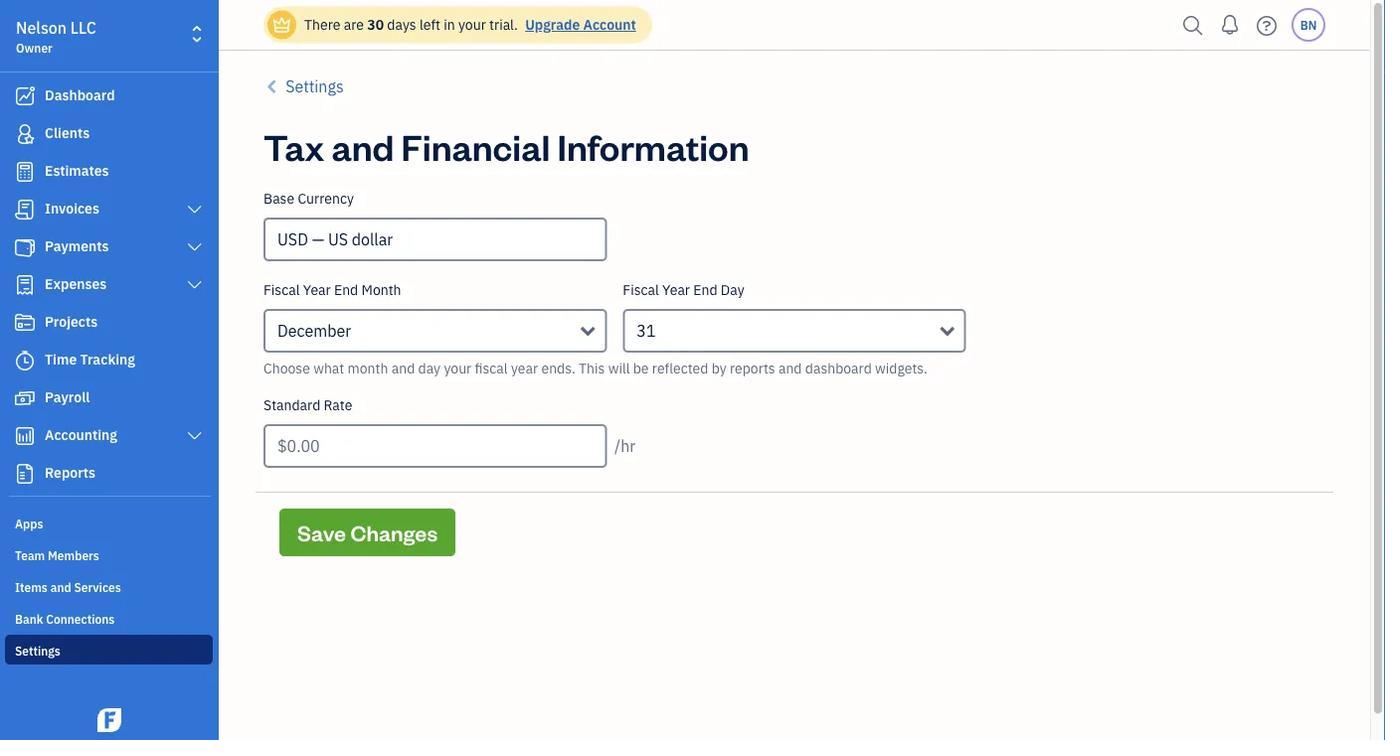Task type: describe. For each thing, give the bounding box(es) containing it.
tax and financial information
[[264, 122, 749, 170]]

crown image
[[272, 14, 292, 35]]

trial.
[[489, 15, 518, 34]]

/hr
[[615, 436, 636, 457]]

freshbooks image
[[93, 709, 125, 733]]

notifications image
[[1214, 5, 1246, 45]]

services
[[74, 580, 121, 596]]

team members link
[[5, 540, 213, 570]]

upgrade account link
[[521, 15, 636, 34]]

there
[[304, 15, 341, 34]]

month
[[348, 360, 388, 378]]

expenses link
[[5, 268, 213, 303]]

dashboard link
[[5, 79, 213, 114]]

year
[[511, 360, 538, 378]]

payroll
[[45, 388, 90, 407]]

time
[[45, 351, 77, 369]]

days
[[387, 15, 416, 34]]

standard rate
[[264, 396, 352, 415]]

time tracking
[[45, 351, 135, 369]]

project image
[[13, 313, 37, 333]]

day
[[418, 360, 441, 378]]

this
[[579, 360, 605, 378]]

by
[[712, 360, 727, 378]]

clients
[[45, 124, 90, 142]]

projects
[[45, 313, 98, 331]]

team
[[15, 548, 45, 564]]

clients link
[[5, 116, 213, 152]]

settings inside 'button'
[[286, 76, 344, 97]]

invoices link
[[5, 192, 213, 228]]

save changes
[[297, 519, 438, 547]]

chevronleft image
[[264, 75, 282, 98]]

timer image
[[13, 351, 37, 371]]

projects link
[[5, 305, 213, 341]]

Fiscal Year End Month field
[[264, 309, 607, 353]]

left
[[420, 15, 440, 34]]

money image
[[13, 389, 37, 409]]

and right reports
[[779, 360, 802, 378]]

reports link
[[5, 457, 213, 492]]

month
[[362, 281, 401, 299]]

Fiscal Year End Day field
[[623, 309, 966, 353]]

what
[[313, 360, 344, 378]]

30
[[367, 15, 384, 34]]

information
[[557, 122, 749, 170]]

invoices
[[45, 199, 99, 218]]

and inside main element
[[50, 580, 71, 596]]

report image
[[13, 464, 37, 484]]

client image
[[13, 124, 37, 144]]

save
[[297, 519, 346, 547]]

tracking
[[80, 351, 135, 369]]

account
[[583, 15, 636, 34]]

time tracking link
[[5, 343, 213, 379]]

choose what month and day your fiscal year ends. this will be reflected by reports and dashboard widgets.
[[264, 360, 928, 378]]

financial
[[401, 122, 550, 170]]

dashboard
[[45, 86, 115, 104]]

payments link
[[5, 230, 213, 266]]

connections
[[46, 612, 115, 628]]

items
[[15, 580, 48, 596]]

main element
[[0, 0, 269, 741]]

nelson llc owner
[[16, 17, 96, 56]]

chevron large down image for expenses
[[186, 277, 204, 293]]

reports
[[730, 360, 775, 378]]

save changes button
[[279, 509, 456, 557]]

chevron large down image for accounting
[[186, 429, 204, 445]]

accounting
[[45, 426, 117, 445]]

items and services
[[15, 580, 121, 596]]

december
[[277, 321, 351, 342]]

members
[[48, 548, 99, 564]]

search image
[[1178, 10, 1209, 40]]

chevron large down image
[[186, 202, 204, 218]]

reflected
[[652, 360, 708, 378]]

items and services link
[[5, 572, 213, 602]]



Task type: locate. For each thing, give the bounding box(es) containing it.
and right items
[[50, 580, 71, 596]]

bank connections link
[[5, 604, 213, 634]]

bank
[[15, 612, 43, 628]]

0 horizontal spatial settings
[[15, 643, 60, 659]]

llc
[[70, 17, 96, 38]]

rate
[[324, 396, 352, 415]]

end for december
[[334, 281, 358, 299]]

ends.
[[541, 360, 576, 378]]

your right the in
[[458, 15, 486, 34]]

Standard Rate text field
[[264, 425, 607, 468]]

payment image
[[13, 238, 37, 258]]

dashboard image
[[13, 87, 37, 106]]

payments
[[45, 237, 109, 256]]

2 end from the left
[[694, 281, 718, 299]]

nelson
[[16, 17, 67, 38]]

year left day
[[662, 281, 690, 299]]

chevron large down image inside payments link
[[186, 240, 204, 256]]

are
[[344, 15, 364, 34]]

fiscal
[[475, 360, 508, 378]]

31
[[637, 321, 656, 342]]

1 horizontal spatial year
[[662, 281, 690, 299]]

owner
[[16, 40, 53, 56]]

apps
[[15, 516, 43, 532]]

1 vertical spatial chevron large down image
[[186, 277, 204, 293]]

1 end from the left
[[334, 281, 358, 299]]

year up "december"
[[303, 281, 331, 299]]

reports
[[45, 464, 95, 482]]

fiscal for december
[[264, 281, 300, 299]]

settings
[[286, 76, 344, 97], [15, 643, 60, 659]]

will
[[608, 360, 630, 378]]

chevron large down image for payments
[[186, 240, 204, 256]]

bn
[[1301, 17, 1317, 33]]

1 chevron large down image from the top
[[186, 240, 204, 256]]

team members
[[15, 548, 99, 564]]

year for december
[[303, 281, 331, 299]]

upgrade
[[525, 15, 580, 34]]

choose
[[264, 360, 310, 378]]

fiscal up 31
[[623, 281, 659, 299]]

estimates link
[[5, 154, 213, 190]]

day
[[721, 281, 745, 299]]

your
[[458, 15, 486, 34], [444, 360, 472, 378]]

1 vertical spatial your
[[444, 360, 472, 378]]

2 year from the left
[[662, 281, 690, 299]]

settings down bank
[[15, 643, 60, 659]]

0 horizontal spatial year
[[303, 281, 331, 299]]

Currency text field
[[266, 220, 605, 260]]

chart image
[[13, 427, 37, 447]]

and up currency
[[332, 122, 394, 170]]

standard
[[264, 396, 320, 415]]

0 vertical spatial chevron large down image
[[186, 240, 204, 256]]

fiscal for 31
[[623, 281, 659, 299]]

fiscal year end day
[[623, 281, 745, 299]]

1 horizontal spatial settings
[[286, 76, 344, 97]]

fiscal
[[264, 281, 300, 299], [623, 281, 659, 299]]

apps link
[[5, 508, 213, 538]]

year for 31
[[662, 281, 690, 299]]

settings button
[[264, 75, 344, 98]]

end for 31
[[694, 281, 718, 299]]

1 year from the left
[[303, 281, 331, 299]]

chevron large down image inside accounting link
[[186, 429, 204, 445]]

expense image
[[13, 275, 37, 295]]

be
[[633, 360, 649, 378]]

widgets.
[[875, 360, 928, 378]]

fiscal up "december"
[[264, 281, 300, 299]]

expenses
[[45, 275, 107, 293]]

year
[[303, 281, 331, 299], [662, 281, 690, 299]]

2 chevron large down image from the top
[[186, 277, 204, 293]]

1 fiscal from the left
[[264, 281, 300, 299]]

settings right chevronleft image
[[286, 76, 344, 97]]

1 horizontal spatial fiscal
[[623, 281, 659, 299]]

tax
[[264, 122, 324, 170]]

dashboard
[[805, 360, 872, 378]]

2 fiscal from the left
[[623, 281, 659, 299]]

and
[[332, 122, 394, 170], [392, 360, 415, 378], [779, 360, 802, 378], [50, 580, 71, 596]]

accounting link
[[5, 419, 213, 455]]

settings link
[[5, 636, 213, 665]]

your right the day
[[444, 360, 472, 378]]

estimate image
[[13, 162, 37, 182]]

invoice image
[[13, 200, 37, 220]]

base currency
[[264, 189, 354, 208]]

payroll link
[[5, 381, 213, 417]]

changes
[[351, 519, 438, 547]]

0 horizontal spatial fiscal
[[264, 281, 300, 299]]

in
[[444, 15, 455, 34]]

bn button
[[1292, 8, 1326, 42]]

3 chevron large down image from the top
[[186, 429, 204, 445]]

currency
[[298, 189, 354, 208]]

1 horizontal spatial end
[[694, 281, 718, 299]]

and left the day
[[392, 360, 415, 378]]

estimates
[[45, 162, 109, 180]]

0 horizontal spatial end
[[334, 281, 358, 299]]

fiscal year end month
[[264, 281, 401, 299]]

go to help image
[[1251, 10, 1283, 40]]

settings inside main element
[[15, 643, 60, 659]]

end left day
[[694, 281, 718, 299]]

chevron large down image inside expenses link
[[186, 277, 204, 293]]

0 vertical spatial settings
[[286, 76, 344, 97]]

there are 30 days left in your trial. upgrade account
[[304, 15, 636, 34]]

2 vertical spatial chevron large down image
[[186, 429, 204, 445]]

end
[[334, 281, 358, 299], [694, 281, 718, 299]]

0 vertical spatial your
[[458, 15, 486, 34]]

1 vertical spatial settings
[[15, 643, 60, 659]]

chevron large down image
[[186, 240, 204, 256], [186, 277, 204, 293], [186, 429, 204, 445]]

bank connections
[[15, 612, 115, 628]]

end left month
[[334, 281, 358, 299]]

base
[[264, 189, 295, 208]]



Task type: vqa. For each thing, say whether or not it's contained in the screenshot.
second (2%) from the bottom of the Equipment Clean (2%) # 1 Cost of Tools (2%) # 2 on the bottom of page
no



